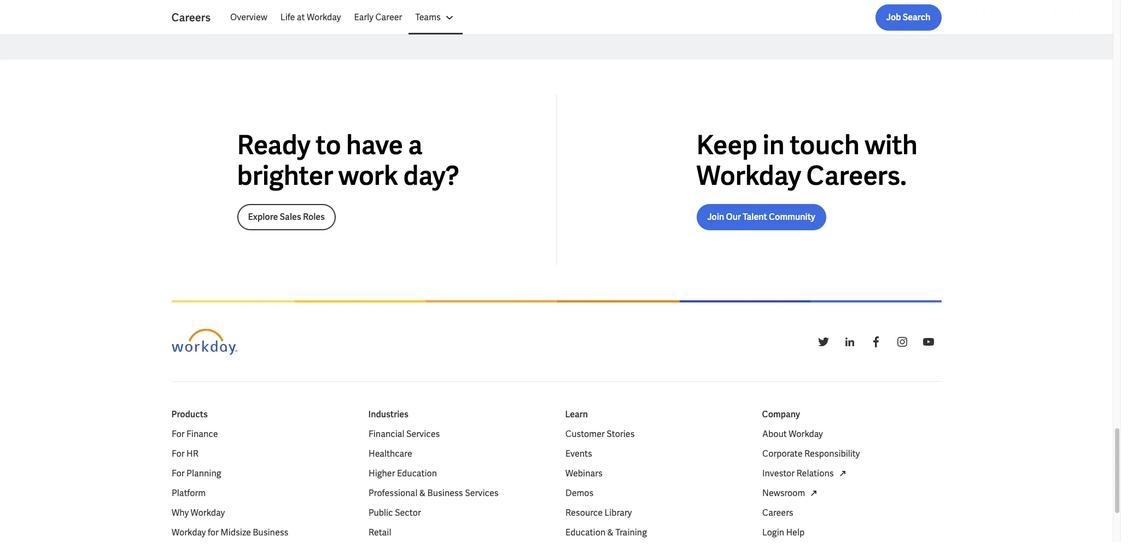Task type: vqa. For each thing, say whether or not it's contained in the screenshot.
2nd For from the bottom of the page
yes



Task type: locate. For each thing, give the bounding box(es) containing it.
community
[[769, 211, 816, 223]]

education inside education & training "link"
[[565, 527, 606, 539]]

explore sales roles
[[248, 211, 325, 223]]

1 horizontal spatial education
[[565, 527, 606, 539]]

finance
[[186, 429, 218, 440]]

sector
[[395, 507, 421, 519]]

1 for from the top
[[172, 429, 184, 440]]

list containing overview
[[224, 4, 942, 31]]

for for for hr
[[172, 448, 184, 460]]

0 horizontal spatial opens in a new tab image
[[808, 487, 821, 500]]

for planning
[[172, 468, 221, 480]]

education up professional & business services
[[397, 468, 437, 480]]

list containing for finance
[[172, 428, 351, 542]]

1 horizontal spatial careers
[[762, 507, 793, 519]]

financial services link
[[368, 428, 440, 441]]

training
[[615, 527, 647, 539]]

list containing financial services
[[368, 428, 548, 542]]

for finance link
[[172, 428, 218, 441]]

public
[[368, 507, 393, 519]]

workday up the talent
[[697, 159, 802, 193]]

careers link up login
[[762, 507, 793, 520]]

careers for topmost the careers link
[[172, 10, 211, 25]]

public sector
[[368, 507, 421, 519]]

resource
[[565, 507, 603, 519]]

for left "hr"
[[172, 448, 184, 460]]

keep
[[697, 128, 758, 162]]

0 horizontal spatial careers
[[172, 10, 211, 25]]

careers link
[[172, 10, 224, 25], [762, 507, 793, 520]]

list
[[224, 4, 942, 31], [172, 428, 351, 542], [368, 428, 548, 542], [565, 428, 745, 542], [762, 428, 942, 540]]

business right midsize
[[253, 527, 288, 539]]

early
[[354, 11, 374, 23]]

why workday
[[172, 507, 225, 519]]

1 vertical spatial for
[[172, 448, 184, 460]]

work
[[338, 159, 398, 193]]

education
[[397, 468, 437, 480], [565, 527, 606, 539]]

services
[[406, 429, 440, 440], [465, 488, 498, 499]]

1 horizontal spatial &
[[607, 527, 614, 539]]

about workday
[[762, 429, 823, 440]]

for up for hr
[[172, 429, 184, 440]]

list containing customer stories
[[565, 428, 745, 542]]

0 vertical spatial education
[[397, 468, 437, 480]]

careers inside the careers link
[[172, 10, 211, 25]]

at
[[297, 11, 305, 23]]

corporate responsibility link
[[762, 448, 860, 461]]

talent
[[743, 211, 767, 223]]

for inside "link"
[[172, 429, 184, 440]]

0 vertical spatial opens in a new tab image
[[836, 467, 849, 481]]

life
[[281, 11, 295, 23]]

careers inside list
[[762, 507, 793, 519]]

list containing about workday
[[762, 428, 942, 540]]

menu
[[224, 4, 463, 31]]

opens in a new tab image down responsibility at the bottom right of the page
[[836, 467, 849, 481]]

education & training
[[565, 527, 647, 539]]

0 horizontal spatial education
[[397, 468, 437, 480]]

go to facebook image
[[870, 336, 883, 349]]

0 vertical spatial &
[[419, 488, 425, 499]]

1 vertical spatial education
[[565, 527, 606, 539]]

2 vertical spatial for
[[172, 468, 184, 480]]

go to the homepage image
[[172, 329, 237, 355]]

opens in a new tab image down relations
[[808, 487, 821, 500]]

professional & business services
[[368, 488, 498, 499]]

platform
[[172, 488, 205, 499]]

1 vertical spatial opens in a new tab image
[[808, 487, 821, 500]]

to
[[316, 128, 341, 162]]

0 vertical spatial services
[[406, 429, 440, 440]]

1 vertical spatial careers
[[762, 507, 793, 519]]

company
[[762, 409, 800, 420]]

1 vertical spatial &
[[607, 527, 614, 539]]

1 horizontal spatial opens in a new tab image
[[836, 467, 849, 481]]

workday right at
[[307, 11, 341, 23]]

our
[[726, 211, 741, 223]]

& up 'sector' in the left of the page
[[419, 488, 425, 499]]

& left training
[[607, 527, 614, 539]]

public sector link
[[368, 507, 421, 520]]

with
[[865, 128, 918, 162]]

planning
[[186, 468, 221, 480]]

0 vertical spatial careers
[[172, 10, 211, 25]]

education down resource at the right
[[565, 527, 606, 539]]

menu containing overview
[[224, 4, 463, 31]]

opens in a new tab image
[[836, 467, 849, 481], [808, 487, 821, 500]]

workday
[[307, 11, 341, 23], [697, 159, 802, 193], [789, 429, 823, 440], [190, 507, 225, 519], [172, 527, 206, 539]]

2 for from the top
[[172, 448, 184, 460]]

& for professional
[[419, 488, 425, 499]]

careers
[[172, 10, 211, 25], [762, 507, 793, 519]]

relations
[[797, 468, 834, 480]]

1 vertical spatial services
[[465, 488, 498, 499]]

careers link left overview
[[172, 10, 224, 25]]

industries
[[368, 409, 409, 420]]

opens in a new tab image for newsroom
[[808, 487, 821, 500]]

1 vertical spatial business
[[253, 527, 288, 539]]

for down for hr link at the left
[[172, 468, 184, 480]]

financial services
[[368, 429, 440, 440]]

a
[[408, 128, 423, 162]]

workday for midsize business
[[172, 527, 288, 539]]

ready
[[237, 128, 311, 162]]

join our talent community
[[708, 211, 816, 223]]

0 horizontal spatial &
[[419, 488, 425, 499]]

overview
[[230, 11, 267, 23]]

overview link
[[224, 4, 274, 31]]

retail link
[[368, 527, 391, 540]]

workday inside keep in touch with workday careers.
[[697, 159, 802, 193]]

1 horizontal spatial services
[[465, 488, 498, 499]]

business
[[427, 488, 463, 499], [253, 527, 288, 539]]

have
[[346, 128, 403, 162]]

3 for from the top
[[172, 468, 184, 480]]

touch
[[790, 128, 860, 162]]

in
[[763, 128, 785, 162]]

job
[[887, 11, 901, 23]]

go to youtube image
[[922, 336, 935, 349]]

business down higher education link at left
[[427, 488, 463, 499]]

go to twitter image
[[817, 336, 830, 349]]

1 horizontal spatial careers link
[[762, 507, 793, 520]]

workday for midsize business link
[[172, 527, 288, 540]]

responsibility
[[805, 448, 860, 460]]

0 horizontal spatial services
[[406, 429, 440, 440]]

& inside education & training "link"
[[607, 527, 614, 539]]

learn
[[565, 409, 588, 420]]

go to instagram image
[[896, 336, 909, 349]]

0 vertical spatial for
[[172, 429, 184, 440]]

education inside higher education link
[[397, 468, 437, 480]]

careers.
[[807, 159, 907, 193]]

1 horizontal spatial business
[[427, 488, 463, 499]]

0 horizontal spatial careers link
[[172, 10, 224, 25]]

list for products
[[172, 428, 351, 542]]

join our talent community link
[[697, 204, 827, 231]]

& inside professional & business services link
[[419, 488, 425, 499]]

demos link
[[565, 487, 594, 500]]



Task type: describe. For each thing, give the bounding box(es) containing it.
1 vertical spatial careers link
[[762, 507, 793, 520]]

join
[[708, 211, 725, 223]]

workday up corporate responsibility
[[789, 429, 823, 440]]

investor relations
[[762, 468, 834, 480]]

customer stories link
[[565, 428, 635, 441]]

for hr
[[172, 448, 198, 460]]

library
[[605, 507, 632, 519]]

customer stories
[[565, 429, 635, 440]]

careers for the careers link to the bottom
[[762, 507, 793, 519]]

events link
[[565, 448, 592, 461]]

for
[[208, 527, 219, 539]]

why workday link
[[172, 507, 225, 520]]

explore sales roles link
[[237, 204, 336, 231]]

why
[[172, 507, 189, 519]]

newsroom link
[[762, 487, 821, 500]]

corporate responsibility
[[762, 448, 860, 460]]

search
[[903, 11, 931, 23]]

customer
[[565, 429, 605, 440]]

hr
[[186, 448, 198, 460]]

help
[[786, 527, 805, 539]]

workday down the why
[[172, 527, 206, 539]]

healthcare link
[[368, 448, 412, 461]]

0 vertical spatial careers link
[[172, 10, 224, 25]]

investor relations link
[[762, 467, 849, 481]]

job search link
[[876, 4, 942, 31]]

midsize
[[220, 527, 251, 539]]

webinars link
[[565, 467, 603, 481]]

for for for finance
[[172, 429, 184, 440]]

job search
[[887, 11, 931, 23]]

professional & business services link
[[368, 487, 498, 500]]

for for for planning
[[172, 468, 184, 480]]

list for industries
[[368, 428, 548, 542]]

teams
[[415, 11, 441, 23]]

sales
[[280, 211, 301, 223]]

ready to have a brighter work day?
[[237, 128, 460, 193]]

about
[[762, 429, 787, 440]]

professional
[[368, 488, 417, 499]]

explore
[[248, 211, 278, 223]]

login help link
[[762, 527, 805, 540]]

education & training link
[[565, 527, 647, 540]]

teams button
[[409, 4, 463, 31]]

products
[[172, 409, 208, 420]]

resource library
[[565, 507, 632, 519]]

for finance
[[172, 429, 218, 440]]

early career
[[354, 11, 402, 23]]

list for learn
[[565, 428, 745, 542]]

workday inside menu
[[307, 11, 341, 23]]

higher education link
[[368, 467, 437, 481]]

retail
[[368, 527, 391, 539]]

list for company
[[762, 428, 942, 540]]

keep in touch with workday careers.
[[697, 128, 918, 193]]

webinars
[[565, 468, 603, 480]]

brighter
[[237, 159, 333, 193]]

day?
[[404, 159, 460, 193]]

login help
[[762, 527, 805, 539]]

workday up for
[[190, 507, 225, 519]]

0 horizontal spatial business
[[253, 527, 288, 539]]

login
[[762, 527, 784, 539]]

life at workday link
[[274, 4, 348, 31]]

life at workday
[[281, 11, 341, 23]]

financial
[[368, 429, 404, 440]]

opens in a new tab image for investor relations
[[836, 467, 849, 481]]

investor
[[762, 468, 795, 480]]

events
[[565, 448, 592, 460]]

go to linkedin image
[[843, 336, 857, 349]]

demos
[[565, 488, 594, 499]]

roles
[[303, 211, 325, 223]]

early career link
[[348, 4, 409, 31]]

corporate
[[762, 448, 803, 460]]

stories
[[607, 429, 635, 440]]

& for education
[[607, 527, 614, 539]]

platform link
[[172, 487, 205, 500]]

for hr link
[[172, 448, 198, 461]]

newsroom
[[762, 488, 805, 499]]

0 vertical spatial business
[[427, 488, 463, 499]]

healthcare
[[368, 448, 412, 460]]

resource library link
[[565, 507, 632, 520]]



